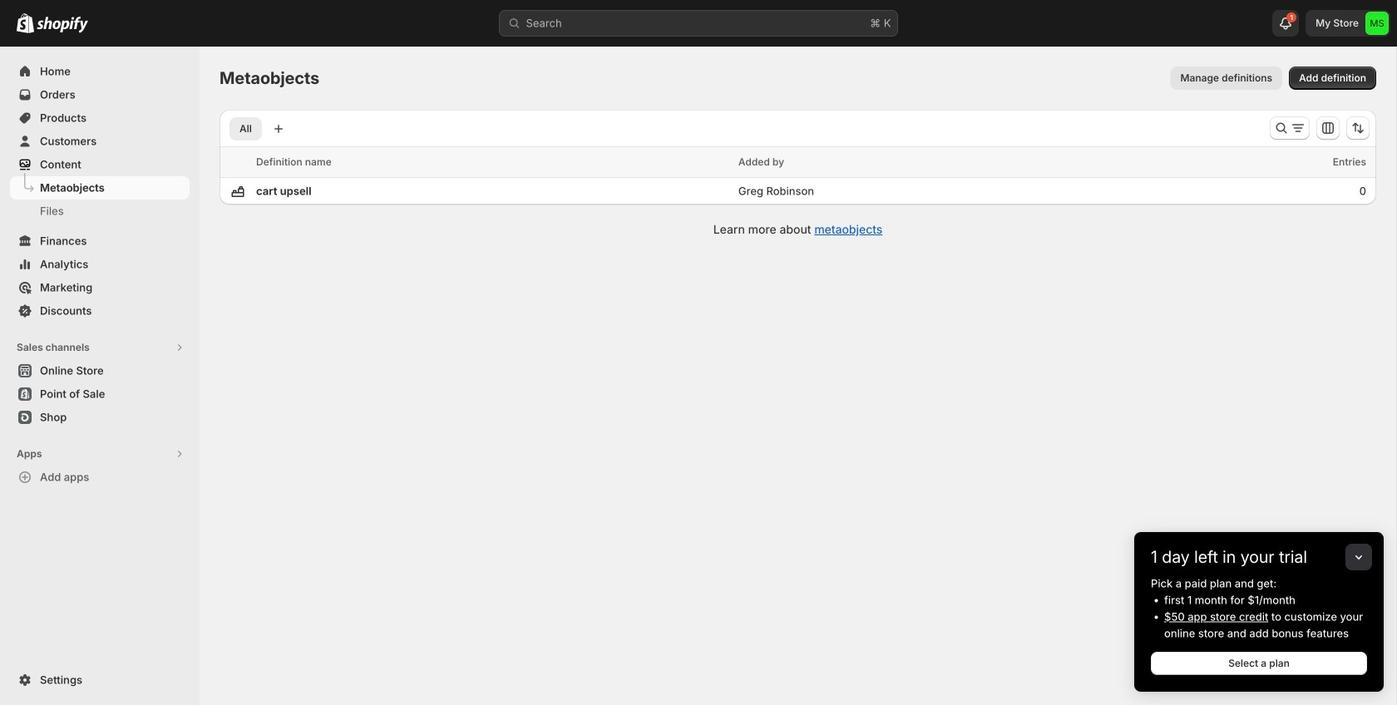 Task type: locate. For each thing, give the bounding box(es) containing it.
shopify image
[[37, 16, 88, 33]]



Task type: vqa. For each thing, say whether or not it's contained in the screenshot.
Learn more link
no



Task type: describe. For each thing, give the bounding box(es) containing it.
my store image
[[1366, 12, 1389, 35]]

shopify image
[[17, 13, 34, 33]]



